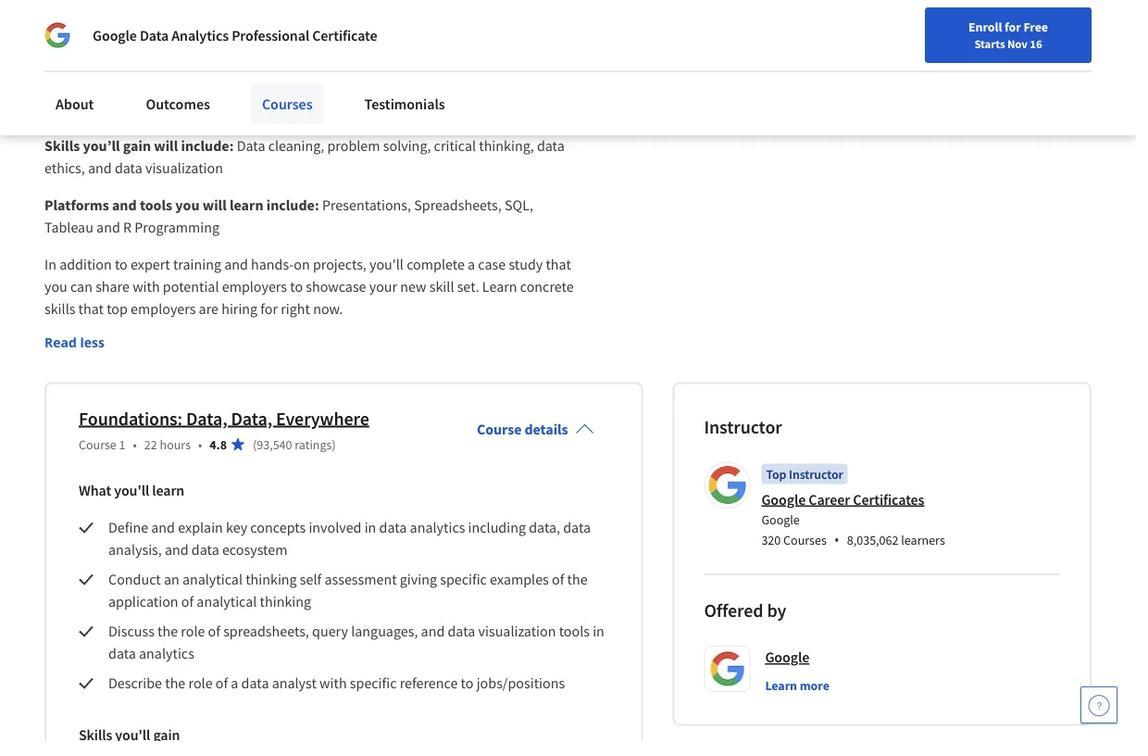 Task type: locate. For each thing, give the bounding box(es) containing it.
a left analyst
[[231, 675, 238, 693]]

include: down outcomes
[[181, 137, 234, 156]]

data up reference at the left bottom
[[448, 623, 476, 641]]

and up world
[[364, 0, 388, 7]]

analytical down the employees
[[185, 100, 246, 119]]

google down program
[[93, 26, 137, 44]]

1 vertical spatial assessments,
[[143, 78, 225, 96]]

analytics down discuss
[[139, 645, 194, 663]]

1 vertical spatial data
[[237, 137, 265, 156]]

1 horizontal spatial data,
[[231, 407, 272, 430]]

on inside this program includes over 180 hours of instruction and hundreds of practice-based assessments, which will help you simulate real-world data analytics scenarios that are critical for success in the workplace. the content is highly interactive and exclusively developed by google employees with decades of experience in data analytics. through a mix of videos, assessments, and hands-on labs, you'll get introduced to analysis tools and platforms and key analytical skills required for an entry-level job.
[[298, 78, 314, 96]]

hands- up right
[[251, 256, 294, 274]]

0 vertical spatial skills
[[249, 100, 280, 119]]

learn down the data cleaning, problem solving, critical thinking, data ethics, and data visualization
[[230, 196, 264, 215]]

role right describe
[[189, 675, 213, 693]]

0 vertical spatial critical
[[44, 33, 87, 52]]

1 vertical spatial an
[[164, 571, 179, 589]]

• left 8,035,062
[[834, 530, 840, 550]]

0 vertical spatial you'll
[[370, 256, 404, 274]]

assessments, down program
[[44, 11, 127, 30]]

2 horizontal spatial you
[[225, 11, 248, 30]]

read less button
[[44, 333, 105, 352]]

key up skills you'll gain will include:
[[161, 100, 183, 119]]

for inside in addition to expert training and hands-on projects, you'll complete a case study that you can share with potential employers to showcase your new skill set. learn concrete skills that top employers are hiring for right now.
[[261, 300, 278, 319]]

1 vertical spatial key
[[226, 519, 248, 537]]

your
[[663, 58, 688, 75], [369, 278, 398, 297]]

and down scenarios
[[468, 33, 492, 52]]

22
[[144, 436, 157, 453]]

0 vertical spatial learn
[[230, 196, 264, 215]]

employers up hiring
[[222, 278, 287, 297]]

1 horizontal spatial key
[[226, 519, 248, 537]]

2 horizontal spatial •
[[834, 530, 840, 550]]

1 horizontal spatial learn
[[766, 677, 798, 694]]

0 vertical spatial thinking
[[246, 571, 297, 589]]

1 horizontal spatial include:
[[267, 196, 319, 215]]

will
[[170, 11, 192, 30], [154, 137, 178, 156], [203, 196, 227, 215]]

spreadsheets,
[[223, 623, 309, 641]]

for
[[1005, 19, 1022, 35], [89, 33, 107, 52], [338, 100, 356, 119], [261, 300, 278, 319]]

skills down can on the top left of the page
[[44, 300, 75, 319]]

employers down "potential"
[[131, 300, 196, 319]]

1 vertical spatial specific
[[350, 675, 397, 693]]

data right thinking,
[[537, 137, 565, 156]]

english button
[[816, 37, 928, 97]]

you down 180
[[225, 11, 248, 30]]

coursera image
[[15, 52, 132, 82]]

0 horizontal spatial career
[[717, 58, 753, 75]]

tools down through
[[548, 78, 579, 96]]

• left 4.8
[[198, 436, 202, 453]]

1 vertical spatial courses
[[784, 532, 827, 549]]

and right define
[[151, 519, 175, 537]]

for down individuals
[[89, 33, 107, 52]]

1 horizontal spatial by
[[767, 599, 787, 623]]

1 horizontal spatial instructor
[[789, 466, 844, 483]]

introduced
[[409, 78, 477, 96]]

1 horizontal spatial career
[[809, 491, 851, 509]]

1 vertical spatial role
[[189, 675, 213, 693]]

role for spreadsheets,
[[181, 623, 205, 641]]

1 horizontal spatial you'll
[[349, 78, 383, 96]]

on
[[298, 78, 314, 96], [294, 256, 310, 274]]

that down can on the top left of the page
[[78, 300, 104, 319]]

on down decades
[[298, 78, 314, 96]]

a left case
[[468, 256, 475, 274]]

projects,
[[313, 256, 367, 274]]

career for google
[[809, 491, 851, 509]]

1 vertical spatial employers
[[131, 300, 196, 319]]

8,035,062
[[847, 532, 899, 549]]

0 horizontal spatial specific
[[350, 675, 397, 693]]

180
[[215, 0, 237, 7]]

2 horizontal spatial a
[[468, 256, 475, 274]]

google inside this program includes over 180 hours of instruction and hundreds of practice-based assessments, which will help you simulate real-world data analytics scenarios that are critical for success in the workplace. the content is highly interactive and exclusively developed by google employees with decades of experience in data analytics. through a mix of videos, assessments, and hands-on labs, you'll get introduced to analysis tools and platforms and key analytical skills required for an entry-level job.
[[131, 56, 175, 74]]

employers
[[222, 278, 287, 297], [131, 300, 196, 319]]

google down top at the bottom right of the page
[[762, 491, 806, 509]]

analysis
[[495, 78, 545, 96]]

the right discuss
[[158, 623, 178, 641]]

in inside define and explain key concepts involved in data analytics including data, data analysis, and data ecosystem
[[365, 519, 376, 537]]

1 data, from the left
[[186, 407, 227, 430]]

instructor up "google career certificates" link
[[789, 466, 844, 483]]

in addition to expert training and hands-on projects, you'll complete a case study that you can share with potential employers to showcase your new skill set. learn concrete skills that top employers are hiring for right now.
[[44, 256, 577, 319]]

0 vertical spatial include:
[[181, 137, 234, 156]]

2 vertical spatial you
[[44, 278, 67, 297]]

courses right 320
[[784, 532, 827, 549]]

0 vertical spatial analytics
[[405, 11, 460, 30]]

2 vertical spatial analytical
[[197, 593, 257, 612]]

courses inside top instructor google career certificates google 320 courses • 8,035,062 learners
[[784, 532, 827, 549]]

that up concrete
[[546, 256, 571, 274]]

right
[[281, 300, 310, 319]]

showcase
[[306, 278, 366, 297]]

0 horizontal spatial data
[[140, 26, 169, 44]]

1 vertical spatial by
[[767, 599, 787, 623]]

google link
[[766, 646, 810, 669]]

1 vertical spatial a
[[468, 256, 475, 274]]

to down "analytics."
[[480, 78, 492, 96]]

0 vertical spatial learn
[[483, 278, 517, 297]]

0 vertical spatial visualization
[[145, 159, 223, 178]]

free
[[1024, 19, 1049, 35]]

0 vertical spatial specific
[[440, 571, 487, 589]]

1 horizontal spatial •
[[198, 436, 202, 453]]

analytical down the ecosystem
[[182, 571, 243, 589]]

outcomes link
[[135, 83, 221, 124]]

( 93,540 ratings )
[[253, 436, 336, 453]]

course for course 1 • 22 hours •
[[79, 436, 117, 453]]

you'll right "what"
[[114, 482, 149, 500]]

you
[[225, 11, 248, 30], [175, 196, 200, 215], [44, 278, 67, 297]]

1 vertical spatial you'll
[[114, 482, 149, 500]]

0 vertical spatial role
[[181, 623, 205, 641]]

data up introduced
[[433, 56, 461, 74]]

and inside the data cleaning, problem solving, critical thinking, data ethics, and data visualization
[[88, 159, 112, 178]]

analytics inside discuss the role of spreadsheets, query languages, and data visualization tools in data analytics
[[139, 645, 194, 663]]

specific inside conduct an analytical thinking self assessment giving specific examples of the application of analytical thinking
[[440, 571, 487, 589]]

1 horizontal spatial visualization
[[479, 623, 556, 641]]

to inside this program includes over 180 hours of instruction and hundreds of practice-based assessments, which will help you simulate real-world data analytics scenarios that are critical for success in the workplace. the content is highly interactive and exclusively developed by google employees with decades of experience in data analytics. through a mix of videos, assessments, and hands-on labs, you'll get introduced to analysis tools and platforms and key analytical skills required for an entry-level job.
[[480, 78, 492, 96]]

2 vertical spatial tools
[[559, 623, 590, 641]]

learn
[[483, 278, 517, 297], [766, 677, 798, 694]]

0 vertical spatial tools
[[548, 78, 579, 96]]

cleaning,
[[268, 137, 325, 156]]

the right examples on the left bottom of the page
[[567, 571, 588, 589]]

you inside this program includes over 180 hours of instruction and hundreds of practice-based assessments, which will help you simulate real-world data analytics scenarios that are critical for success in the workplace. the content is highly interactive and exclusively developed by google employees with decades of experience in data analytics. through a mix of videos, assessments, and hands-on labs, you'll get introduced to analysis tools and platforms and key analytical skills required for an entry-level job.
[[225, 11, 248, 30]]

find
[[637, 58, 660, 75]]

and up r in the top of the page
[[112, 196, 137, 215]]

the
[[174, 33, 195, 52], [567, 571, 588, 589], [158, 623, 178, 641], [165, 675, 186, 693]]

role inside discuss the role of spreadsheets, query languages, and data visualization tools in data analytics
[[181, 623, 205, 641]]

for individuals
[[30, 9, 124, 28]]

with down the expert
[[133, 278, 160, 297]]

hours right the 22
[[160, 436, 191, 453]]

of left spreadsheets,
[[208, 623, 220, 641]]

role
[[181, 623, 205, 641], [189, 675, 213, 693]]

you up programming
[[175, 196, 200, 215]]

key up the ecosystem
[[226, 519, 248, 537]]

0 vertical spatial career
[[717, 58, 753, 75]]

specific right giving at the bottom of page
[[440, 571, 487, 589]]

the right describe
[[165, 675, 186, 693]]

skills left required
[[249, 100, 280, 119]]

0 vertical spatial courses
[[262, 94, 313, 113]]

1 vertical spatial your
[[369, 278, 398, 297]]

learn inside learn more button
[[766, 677, 798, 694]]

0 horizontal spatial include:
[[181, 137, 234, 156]]

1 vertical spatial tools
[[140, 196, 172, 215]]

1 horizontal spatial course
[[477, 421, 522, 439]]

and down the employees
[[228, 78, 252, 96]]

about
[[56, 94, 94, 113]]

your left new at the top of page
[[369, 278, 398, 297]]

examples
[[490, 571, 549, 589]]

course left 1
[[79, 436, 117, 453]]

tools
[[548, 78, 579, 96], [140, 196, 172, 215], [559, 623, 590, 641]]

critical
[[44, 33, 87, 52], [434, 137, 476, 156]]

1 horizontal spatial hours
[[240, 0, 275, 7]]

in
[[44, 256, 56, 274]]

0 vertical spatial you
[[225, 11, 248, 30]]

of right examples on the left bottom of the page
[[552, 571, 565, 589]]

1 horizontal spatial you
[[175, 196, 200, 215]]

0 vertical spatial are
[[553, 11, 573, 30]]

•
[[133, 436, 137, 453], [198, 436, 202, 453], [834, 530, 840, 550]]

share
[[96, 278, 130, 297]]

for up nov
[[1005, 19, 1022, 35]]

0 horizontal spatial instructor
[[704, 416, 782, 439]]

2 data, from the left
[[231, 407, 272, 430]]

visualization down examples on the left bottom of the page
[[479, 623, 556, 641]]

with down the the at the top of the page
[[248, 56, 275, 74]]

include:
[[181, 137, 234, 156], [267, 196, 319, 215]]

your right find
[[663, 58, 688, 75]]

1 horizontal spatial skills
[[249, 100, 280, 119]]

0 vertical spatial that
[[525, 11, 550, 30]]

visualization
[[145, 159, 223, 178], [479, 623, 556, 641]]

1 vertical spatial with
[[133, 278, 160, 297]]

for left right
[[261, 300, 278, 319]]

on left projects,
[[294, 256, 310, 274]]

platforms
[[44, 196, 109, 215]]

4.8
[[210, 436, 227, 453]]

simulate
[[251, 11, 304, 30]]

with inside this program includes over 180 hours of instruction and hundreds of practice-based assessments, which will help you simulate real-world data analytics scenarios that are critical for success in the workplace. the content is highly interactive and exclusively developed by google employees with decades of experience in data analytics. through a mix of videos, assessments, and hands-on labs, you'll get introduced to analysis tools and platforms and key analytical skills required for an entry-level job.
[[248, 56, 275, 74]]

data,
[[186, 407, 227, 430], [231, 407, 272, 430]]

instructor up top at the bottom right of the page
[[704, 416, 782, 439]]

0 horizontal spatial are
[[199, 300, 219, 319]]

courses down decades
[[262, 94, 313, 113]]

data
[[374, 11, 402, 30], [433, 56, 461, 74], [537, 137, 565, 156], [115, 159, 142, 178], [379, 519, 407, 537], [563, 519, 591, 537], [192, 541, 219, 560], [448, 623, 476, 641], [108, 645, 136, 663], [241, 675, 269, 693]]

are inside in addition to expert training and hands-on projects, you'll complete a case study that you can share with potential employers to showcase your new skill set. learn concrete skills that top employers are hiring for right now.
[[199, 300, 219, 319]]

shopping cart: 1 item image
[[771, 51, 806, 81]]

required
[[283, 100, 336, 119]]

0 vertical spatial your
[[663, 58, 688, 75]]

0 horizontal spatial data,
[[186, 407, 227, 430]]

2 vertical spatial analytics
[[139, 645, 194, 663]]

1 vertical spatial critical
[[434, 137, 476, 156]]

and right ethics,
[[88, 159, 112, 178]]

and left r in the top of the page
[[96, 219, 120, 237]]

0 vertical spatial an
[[359, 100, 374, 119]]

0 horizontal spatial visualization
[[145, 159, 223, 178]]

describe
[[108, 675, 162, 693]]

thinking,
[[479, 137, 534, 156]]

platforms and tools you will learn include:
[[44, 196, 319, 215]]

learn up the explain
[[152, 482, 185, 500]]

1 vertical spatial hands-
[[251, 256, 294, 274]]

1 horizontal spatial with
[[248, 56, 275, 74]]

1 horizontal spatial courses
[[784, 532, 827, 549]]

skills
[[44, 137, 80, 156]]

new
[[690, 58, 714, 75]]

training
[[173, 256, 221, 274]]

0 vertical spatial on
[[298, 78, 314, 96]]

0 vertical spatial key
[[161, 100, 183, 119]]

tools inside discuss the role of spreadsheets, query languages, and data visualization tools in data analytics
[[559, 623, 590, 641]]

1 horizontal spatial your
[[663, 58, 688, 75]]

0 horizontal spatial key
[[161, 100, 183, 119]]

data down includes
[[140, 26, 169, 44]]

critical down job.
[[434, 137, 476, 156]]

0 horizontal spatial a
[[44, 78, 52, 96]]

individuals
[[53, 9, 124, 28]]

0 vertical spatial hours
[[240, 0, 275, 7]]

analytics up giving at the bottom of page
[[410, 519, 465, 537]]

interactive
[[400, 33, 465, 52]]

by right the offered
[[767, 599, 787, 623]]

platforms
[[71, 100, 131, 119]]

that down based
[[525, 11, 550, 30]]

analytics
[[405, 11, 460, 30], [410, 519, 465, 537], [139, 645, 194, 663]]

google career certificates link
[[762, 491, 925, 509]]

you'll up new at the top of page
[[370, 256, 404, 274]]

1 horizontal spatial data
[[237, 137, 265, 156]]

skills inside in addition to expert training and hands-on projects, you'll complete a case study that you can share with potential employers to showcase your new skill set. learn concrete skills that top employers are hiring for right now.
[[44, 300, 75, 319]]

more
[[800, 677, 830, 694]]

0 horizontal spatial your
[[369, 278, 398, 297]]

that
[[525, 11, 550, 30], [546, 256, 571, 274], [78, 300, 104, 319]]

0 horizontal spatial with
[[133, 278, 160, 297]]

hours up simulate at the top of page
[[240, 0, 275, 7]]

2 vertical spatial a
[[231, 675, 238, 693]]

1 horizontal spatial are
[[553, 11, 573, 30]]

course left details
[[477, 421, 522, 439]]

english
[[849, 58, 894, 76]]

0 vertical spatial will
[[170, 11, 192, 30]]

by
[[113, 56, 128, 74], [767, 599, 787, 623]]

help center image
[[1089, 694, 1111, 716]]

will inside this program includes over 180 hours of instruction and hundreds of practice-based assessments, which will help you simulate real-world data analytics scenarios that are critical for success in the workplace. the content is highly interactive and exclusively developed by google employees with decades of experience in data analytics. through a mix of videos, assessments, and hands-on labs, you'll get introduced to analysis tools and platforms and key analytical skills required for an entry-level job.
[[170, 11, 192, 30]]

data right data, at the bottom of page
[[563, 519, 591, 537]]

data up highly
[[374, 11, 402, 30]]

explain
[[178, 519, 223, 537]]

0 horizontal spatial learn
[[152, 482, 185, 500]]

set.
[[457, 278, 480, 297]]

employees
[[178, 56, 245, 74]]

a left mix
[[44, 78, 52, 96]]

will down over
[[170, 11, 192, 30]]

1 vertical spatial skills
[[44, 300, 75, 319]]

0 vertical spatial analytical
[[185, 100, 246, 119]]

for
[[30, 9, 50, 28]]

for down labs,
[[338, 100, 356, 119]]

1 horizontal spatial critical
[[434, 137, 476, 156]]

0 horizontal spatial learn
[[483, 278, 517, 297]]

will up programming
[[203, 196, 227, 215]]

career inside top instructor google career certificates google 320 courses • 8,035,062 learners
[[809, 491, 851, 509]]

you inside in addition to expert training and hands-on projects, you'll complete a case study that you can share with potential employers to showcase your new skill set. learn concrete skills that top employers are hiring for right now.
[[44, 278, 67, 297]]

the inside this program includes over 180 hours of instruction and hundreds of practice-based assessments, which will help you simulate real-world data analytics scenarios that are critical for success in the workplace. the content is highly interactive and exclusively developed by google employees with decades of experience in data analytics. through a mix of videos, assessments, and hands-on labs, you'll get introduced to analysis tools and platforms and key analytical skills required for an entry-level job.
[[174, 33, 195, 52]]

1 vertical spatial learn
[[766, 677, 798, 694]]

thinking down the ecosystem
[[246, 571, 297, 589]]

critical inside this program includes over 180 hours of instruction and hundreds of practice-based assessments, which will help you simulate real-world data analytics scenarios that are critical for success in the workplace. the content is highly interactive and exclusively developed by google employees with decades of experience in data analytics. through a mix of videos, assessments, and hands-on labs, you'll get introduced to analysis tools and platforms and key analytical skills required for an entry-level job.
[[44, 33, 87, 52]]

potential
[[163, 278, 219, 297]]

data left cleaning,
[[237, 137, 265, 156]]

• inside top instructor google career certificates google 320 courses • 8,035,062 learners
[[834, 530, 840, 550]]

instruction
[[294, 0, 361, 7]]

course inside dropdown button
[[477, 421, 522, 439]]

0 horizontal spatial you'll
[[114, 482, 149, 500]]

and
[[364, 0, 388, 7], [468, 33, 492, 52], [228, 78, 252, 96], [44, 100, 68, 119], [134, 100, 158, 119], [88, 159, 112, 178], [112, 196, 137, 215], [96, 219, 120, 237], [224, 256, 248, 274], [151, 519, 175, 537], [165, 541, 189, 560], [421, 623, 445, 641]]

about link
[[44, 83, 105, 124]]

course
[[477, 421, 522, 439], [79, 436, 117, 453]]

with right analyst
[[320, 675, 347, 693]]

1 vertical spatial analytics
[[410, 519, 465, 537]]

real-
[[307, 11, 335, 30]]

to
[[480, 78, 492, 96], [115, 256, 128, 274], [290, 278, 303, 297], [461, 675, 474, 693]]

assessments, down the employees
[[143, 78, 225, 96]]

you'll down experience
[[349, 78, 383, 96]]

hours inside this program includes over 180 hours of instruction and hundreds of practice-based assessments, which will help you simulate real-world data analytics scenarios that are critical for success in the workplace. the content is highly interactive and exclusively developed by google employees with decades of experience in data analytics. through a mix of videos, assessments, and hands-on labs, you'll get introduced to analysis tools and platforms and key analytical skills required for an entry-level job.
[[240, 0, 275, 7]]

career for new
[[717, 58, 753, 75]]

learn more
[[766, 677, 830, 694]]

0 horizontal spatial course
[[79, 436, 117, 453]]

are down "potential"
[[199, 300, 219, 319]]

testimonials
[[365, 94, 445, 113]]

analytics down hundreds at the left
[[405, 11, 460, 30]]

1 vertical spatial you'll
[[83, 137, 120, 156]]

1 horizontal spatial you'll
[[370, 256, 404, 274]]

and right languages,
[[421, 623, 445, 641]]

hands- down decades
[[255, 78, 298, 96]]

job.
[[447, 100, 470, 119]]

None search field
[[249, 49, 407, 86]]

jobs/positions
[[477, 675, 565, 693]]

0 horizontal spatial hours
[[160, 436, 191, 453]]

and down 'videos,'
[[134, 100, 158, 119]]

1 vertical spatial will
[[154, 137, 178, 156]]

on inside in addition to expert training and hands-on projects, you'll complete a case study that you can share with potential employers to showcase your new skill set. learn concrete skills that top employers are hiring for right now.
[[294, 256, 310, 274]]

gain
[[123, 137, 151, 156]]

career
[[717, 58, 753, 75], [809, 491, 851, 509]]

data inside the data cleaning, problem solving, critical thinking, data ethics, and data visualization
[[237, 137, 265, 156]]

videos,
[[96, 78, 140, 96]]

google image
[[44, 22, 70, 48]]

of up simulate at the top of page
[[278, 0, 291, 7]]

will right gain
[[154, 137, 178, 156]]

1 vertical spatial instructor
[[789, 466, 844, 483]]

analytics.
[[464, 56, 523, 74]]

by inside this program includes over 180 hours of instruction and hundreds of practice-based assessments, which will help you simulate real-world data analytics scenarios that are critical for success in the workplace. the content is highly interactive and exclusively developed by google employees with decades of experience in data analytics. through a mix of videos, assessments, and hands-on labs, you'll get introduced to analysis tools and platforms and key analytical skills required for an entry-level job.
[[113, 56, 128, 74]]

tools up programming
[[140, 196, 172, 215]]

0 vertical spatial assessments,
[[44, 11, 127, 30]]



Task type: vqa. For each thing, say whether or not it's contained in the screenshot.
bottom role
yes



Task type: describe. For each thing, give the bounding box(es) containing it.
visualization inside the data cleaning, problem solving, critical thinking, data ethics, and data visualization
[[145, 159, 223, 178]]

giving
[[400, 571, 437, 589]]

data cleaning, problem solving, critical thinking, data ethics, and data visualization
[[44, 137, 568, 178]]

1 vertical spatial learn
[[152, 482, 185, 500]]

presentations,
[[322, 196, 411, 215]]

concepts
[[250, 519, 306, 537]]

google data analytics professional certificate
[[93, 26, 378, 44]]

top
[[767, 466, 787, 483]]

involved
[[309, 519, 362, 537]]

0 vertical spatial instructor
[[704, 416, 782, 439]]

1 horizontal spatial learn
[[230, 196, 264, 215]]

and down mix
[[44, 100, 68, 119]]

hands- inside this program includes over 180 hours of instruction and hundreds of practice-based assessments, which will help you simulate real-world data analytics scenarios that are critical for success in the workplace. the content is highly interactive and exclusively developed by google employees with decades of experience in data analytics. through a mix of videos, assessments, and hands-on labs, you'll get introduced to analysis tools and platforms and key analytical skills required for an entry-level job.
[[255, 78, 298, 96]]

nov
[[1008, 36, 1028, 51]]

foundations:
[[79, 407, 183, 430]]

(
[[253, 436, 257, 453]]

courses link
[[251, 83, 324, 124]]

you'll inside this program includes over 180 hours of instruction and hundreds of practice-based assessments, which will help you simulate real-world data analytics scenarios that are critical for success in the workplace. the content is highly interactive and exclusively developed by google employees with decades of experience in data analytics. through a mix of videos, assessments, and hands-on labs, you'll get introduced to analysis tools and platforms and key analytical skills required for an entry-level job.
[[349, 78, 383, 96]]

data down discuss
[[108, 645, 136, 663]]

role for a
[[189, 675, 213, 693]]

entry-
[[377, 100, 415, 119]]

what you'll learn
[[79, 482, 185, 500]]

application
[[108, 593, 178, 612]]

0 vertical spatial employers
[[222, 278, 287, 297]]

2 horizontal spatial with
[[320, 675, 347, 693]]

and inside presentations, spreadsheets, sql, tableau and r programming
[[96, 219, 120, 237]]

data up giving at the bottom of page
[[379, 519, 407, 537]]

level
[[415, 100, 444, 119]]

including
[[468, 519, 526, 537]]

workplace.
[[198, 33, 266, 52]]

course details
[[477, 421, 568, 439]]

1 vertical spatial analytical
[[182, 571, 243, 589]]

0 horizontal spatial assessments,
[[44, 11, 127, 30]]

reference
[[400, 675, 458, 693]]

of up labs,
[[333, 56, 345, 74]]

1 horizontal spatial assessments,
[[143, 78, 225, 96]]

skills you'll gain will include:
[[44, 137, 237, 156]]

of down spreadsheets,
[[216, 675, 228, 693]]

with inside in addition to expert training and hands-on projects, you'll complete a case study that you can share with potential employers to showcase your new skill set. learn concrete skills that top employers are hiring for right now.
[[133, 278, 160, 297]]

key inside this program includes over 180 hours of instruction and hundreds of practice-based assessments, which will help you simulate real-world data analytics scenarios that are critical for success in the workplace. the content is highly interactive and exclusively developed by google employees with decades of experience in data analytics. through a mix of videos, assessments, and hands-on labs, you'll get introduced to analysis tools and platforms and key analytical skills required for an entry-level job.
[[161, 100, 183, 119]]

practice-
[[468, 0, 523, 7]]

ethics,
[[44, 159, 85, 178]]

developed
[[44, 56, 110, 74]]

enroll for free starts nov 16
[[969, 19, 1049, 51]]

addition
[[59, 256, 112, 274]]

this
[[44, 0, 70, 7]]

expert
[[131, 256, 170, 274]]

google career certificates image
[[707, 465, 748, 506]]

tools inside this program includes over 180 hours of instruction and hundreds of practice-based assessments, which will help you simulate real-world data analytics scenarios that are critical for success in the workplace. the content is highly interactive and exclusively developed by google employees with decades of experience in data analytics. through a mix of videos, assessments, and hands-on labs, you'll get introduced to analysis tools and platforms and key analytical skills required for an entry-level job.
[[548, 78, 579, 96]]

labs,
[[317, 78, 346, 96]]

2 vertical spatial that
[[78, 300, 104, 319]]

a inside this program includes over 180 hours of instruction and hundreds of practice-based assessments, which will help you simulate real-world data analytics scenarios that are critical for success in the workplace. the content is highly interactive and exclusively developed by google employees with decades of experience in data analytics. through a mix of videos, assessments, and hands-on labs, you'll get introduced to analysis tools and platforms and key analytical skills required for an entry-level job.
[[44, 78, 52, 96]]

analytics inside define and explain key concepts involved in data analytics including data, data analysis, and data ecosystem
[[410, 519, 465, 537]]

scenarios
[[463, 11, 522, 30]]

course details button
[[462, 395, 609, 465]]

and inside discuss the role of spreadsheets, query languages, and data visualization tools in data analytics
[[421, 623, 445, 641]]

analytics inside this program includes over 180 hours of instruction and hundreds of practice-based assessments, which will help you simulate real-world data analytics scenarios that are critical for success in the workplace. the content is highly interactive and exclusively developed by google employees with decades of experience in data analytics. through a mix of videos, assessments, and hands-on labs, you'll get introduced to analysis tools and platforms and key analytical skills required for an entry-level job.
[[405, 11, 460, 30]]

foundations: data, data, everywhere link
[[79, 407, 369, 430]]

of inside discuss the role of spreadsheets, query languages, and data visualization tools in data analytics
[[208, 623, 220, 641]]

critical inside the data cleaning, problem solving, critical thinking, data ethics, and data visualization
[[434, 137, 476, 156]]

0 horizontal spatial courses
[[262, 94, 313, 113]]

top instructor google career certificates google 320 courses • 8,035,062 learners
[[762, 466, 946, 550]]

offered by
[[704, 599, 787, 623]]

now.
[[313, 300, 343, 319]]

and down the explain
[[165, 541, 189, 560]]

less
[[80, 334, 105, 351]]

world
[[335, 11, 371, 30]]

google up 320
[[762, 512, 800, 529]]

exclusively
[[495, 33, 562, 52]]

the
[[269, 33, 292, 52]]

certificate
[[312, 26, 378, 44]]

data down gain
[[115, 159, 142, 178]]

2 vertical spatial will
[[203, 196, 227, 215]]

1 horizontal spatial a
[[231, 675, 238, 693]]

everywhere
[[276, 407, 369, 430]]

languages,
[[351, 623, 418, 641]]

and inside in addition to expert training and hands-on projects, you'll complete a case study that you can share with potential employers to showcase your new skill set. learn concrete skills that top employers are hiring for right now.
[[224, 256, 248, 274]]

new
[[400, 278, 427, 297]]

instructor inside top instructor google career certificates google 320 courses • 8,035,062 learners
[[789, 466, 844, 483]]

of left practice-
[[453, 0, 465, 7]]

outcomes
[[146, 94, 210, 113]]

a inside in addition to expert training and hands-on projects, you'll complete a case study that you can share with potential employers to showcase your new skill set. learn concrete skills that top employers are hiring for right now.
[[468, 256, 475, 274]]

professional
[[232, 26, 310, 44]]

learn more button
[[766, 676, 830, 695]]

0 horizontal spatial you'll
[[83, 137, 120, 156]]

testimonials link
[[353, 83, 456, 124]]

details
[[525, 421, 568, 439]]

based
[[523, 0, 560, 7]]

describe the role of a data analyst with specific reference to jobs/positions
[[108, 675, 565, 693]]

your inside in addition to expert training and hands-on projects, you'll complete a case study that you can share with potential employers to showcase your new skill set. learn concrete skills that top employers are hiring for right now.
[[369, 278, 398, 297]]

sql,
[[505, 196, 534, 215]]

ecosystem
[[222, 541, 288, 560]]

1
[[119, 436, 126, 453]]

spreadsheets,
[[414, 196, 502, 215]]

google up learn more
[[766, 649, 810, 667]]

conduct
[[108, 571, 161, 589]]

concrete
[[520, 278, 574, 297]]

assessment
[[325, 571, 397, 589]]

mix
[[55, 78, 77, 96]]

the inside discuss the role of spreadsheets, query languages, and data visualization tools in data analytics
[[158, 623, 178, 641]]

data down the explain
[[192, 541, 219, 560]]

1 vertical spatial thinking
[[260, 593, 311, 612]]

you'll inside in addition to expert training and hands-on projects, you'll complete a case study that you can share with potential employers to showcase your new skill set. learn concrete skills that top employers are hiring for right now.
[[370, 256, 404, 274]]

content
[[295, 33, 343, 52]]

course 1 • 22 hours •
[[79, 436, 202, 453]]

through
[[526, 56, 579, 74]]

this program includes over 180 hours of instruction and hundreds of practice-based assessments, which will help you simulate real-world data analytics scenarios that are critical for success in the workplace. the content is highly interactive and exclusively developed by google employees with decades of experience in data analytics. through a mix of videos, assessments, and hands-on labs, you'll get introduced to analysis tools and platforms and key analytical skills required for an entry-level job.
[[44, 0, 582, 119]]

of right mix
[[80, 78, 93, 96]]

0 horizontal spatial •
[[133, 436, 137, 453]]

which
[[130, 11, 167, 30]]

are inside this program includes over 180 hours of instruction and hundreds of practice-based assessments, which will help you simulate real-world data analytics scenarios that are critical for success in the workplace. the content is highly interactive and exclusively developed by google employees with decades of experience in data analytics. through a mix of videos, assessments, and hands-on labs, you'll get introduced to analysis tools and platforms and key analytical skills required for an entry-level job.
[[553, 11, 573, 30]]

show notifications image
[[954, 60, 977, 82]]

discuss the role of spreadsheets, query languages, and data visualization tools in data analytics
[[108, 623, 608, 663]]

find your new career link
[[627, 56, 762, 79]]

in inside discuss the role of spreadsheets, query languages, and data visualization tools in data analytics
[[593, 623, 605, 641]]

decades
[[278, 56, 330, 74]]

tableau
[[44, 219, 93, 237]]

learn inside in addition to expert training and hands-on projects, you'll complete a case study that you can share with potential employers to showcase your new skill set. learn concrete skills that top employers are hiring for right now.
[[483, 278, 517, 297]]

of right the application
[[181, 593, 194, 612]]

success
[[110, 33, 157, 52]]

analyst
[[272, 675, 317, 693]]

visualization inside discuss the role of spreadsheets, query languages, and data visualization tools in data analytics
[[479, 623, 556, 641]]

1 vertical spatial hours
[[160, 436, 191, 453]]

data left analyst
[[241, 675, 269, 693]]

top
[[107, 300, 128, 319]]

an inside conduct an analytical thinking self assessment giving specific examples of the application of analytical thinking
[[164, 571, 179, 589]]

for inside enroll for free starts nov 16
[[1005, 19, 1022, 35]]

can
[[70, 278, 93, 297]]

analytical inside this program includes over 180 hours of instruction and hundreds of practice-based assessments, which will help you simulate real-world data analytics scenarios that are critical for success in the workplace. the content is highly interactive and exclusively developed by google employees with decades of experience in data analytics. through a mix of videos, assessments, and hands-on labs, you'll get introduced to analysis tools and platforms and key analytical skills required for an entry-level job.
[[185, 100, 246, 119]]

1 vertical spatial you
[[175, 196, 200, 215]]

skills inside this program includes over 180 hours of instruction and hundreds of practice-based assessments, which will help you simulate real-world data analytics scenarios that are critical for success in the workplace. the content is highly interactive and exclusively developed by google employees with decades of experience in data analytics. through a mix of videos, assessments, and hands-on labs, you'll get introduced to analysis tools and platforms and key analytical skills required for an entry-level job.
[[249, 100, 280, 119]]

an inside this program includes over 180 hours of instruction and hundreds of practice-based assessments, which will help you simulate real-world data analytics scenarios that are critical for success in the workplace. the content is highly interactive and exclusively developed by google employees with decades of experience in data analytics. through a mix of videos, assessments, and hands-on labs, you'll get introduced to analysis tools and platforms and key analytical skills required for an entry-level job.
[[359, 100, 374, 119]]

course for course details
[[477, 421, 522, 439]]

to right reference at the left bottom
[[461, 675, 474, 693]]

data,
[[529, 519, 561, 537]]

find your new career
[[637, 58, 753, 75]]

query
[[312, 623, 348, 641]]

that inside this program includes over 180 hours of instruction and hundreds of practice-based assessments, which will help you simulate real-world data analytics scenarios that are critical for success in the workplace. the content is highly interactive and exclusively developed by google employees with decades of experience in data analytics. through a mix of videos, assessments, and hands-on labs, you'll get introduced to analysis tools and platforms and key analytical skills required for an entry-level job.
[[525, 11, 550, 30]]

key inside define and explain key concepts involved in data analytics including data, data analysis, and data ecosystem
[[226, 519, 248, 537]]

over
[[185, 0, 212, 7]]

to up right
[[290, 278, 303, 297]]

1 vertical spatial that
[[546, 256, 571, 274]]

learners
[[902, 532, 946, 549]]

program
[[73, 0, 127, 7]]

r
[[123, 219, 132, 237]]

hands- inside in addition to expert training and hands-on projects, you'll complete a case study that you can share with potential employers to showcase your new skill set. learn concrete skills that top employers are hiring for right now.
[[251, 256, 294, 274]]

experience
[[348, 56, 416, 74]]

hundreds
[[391, 0, 450, 7]]

to up the share
[[115, 256, 128, 274]]

the inside conduct an analytical thinking self assessment giving specific examples of the application of analytical thinking
[[567, 571, 588, 589]]

foundations: data, data, everywhere
[[79, 407, 369, 430]]

help
[[195, 11, 222, 30]]

what
[[79, 482, 111, 500]]



